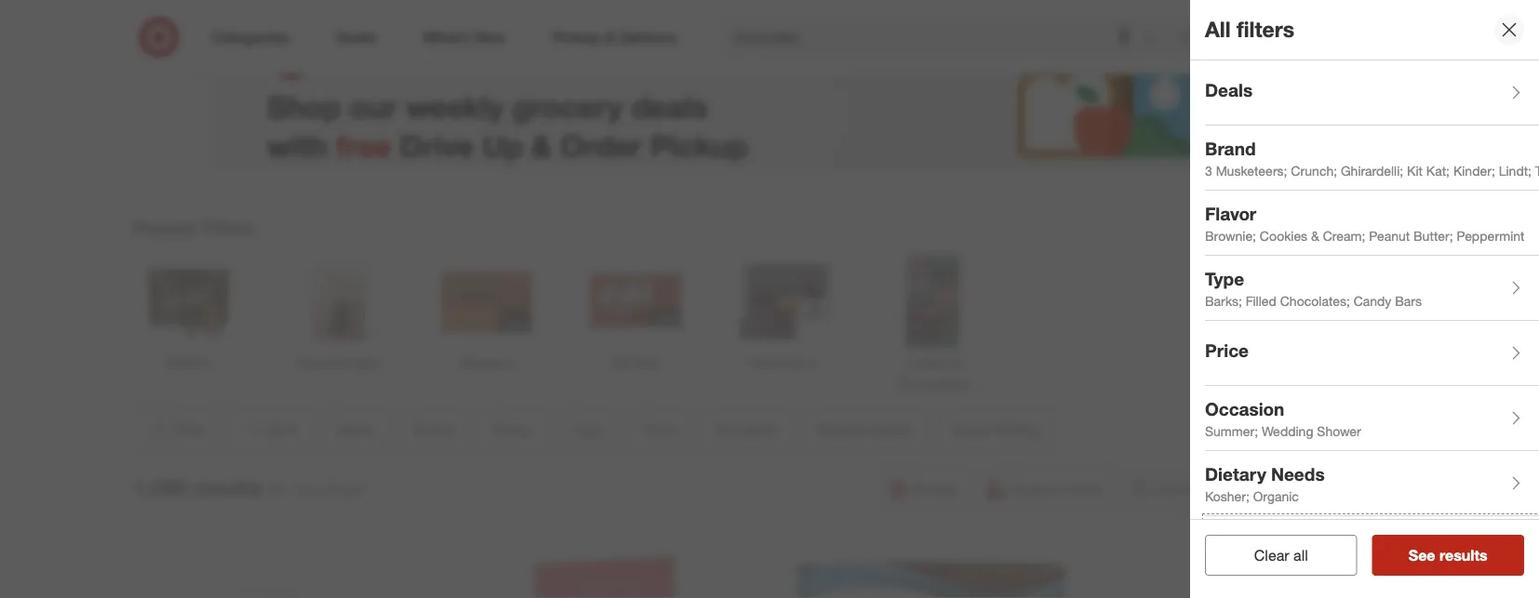 Task type: locate. For each thing, give the bounding box(es) containing it.
flavor
[[1205, 203, 1257, 225]]

clear
[[1254, 546, 1290, 565]]

What can we help you find? suggestions appear below search field
[[722, 17, 1186, 58]]

occasion summer; wedding shower
[[1205, 399, 1361, 439]]

with
[[267, 127, 328, 164]]

brand 3 musketeers; crunch; ghirardelli; kit kat; kinder; lindt; t
[[1205, 138, 1540, 179]]

candy
[[1354, 293, 1392, 309]]

our
[[349, 88, 397, 124]]

type
[[1205, 269, 1245, 290]]

kinder;
[[1454, 162, 1496, 179]]

butter;
[[1414, 227, 1454, 244]]

results
[[193, 475, 262, 501], [1440, 546, 1488, 565]]

1,090 results for "chocolate"
[[133, 475, 368, 501]]

1 vertical spatial &
[[1311, 227, 1320, 244]]

all
[[1294, 546, 1308, 565]]

filters
[[1237, 16, 1295, 42]]

0 vertical spatial results
[[193, 475, 262, 501]]

price
[[1205, 340, 1249, 362]]

results left for
[[193, 475, 262, 501]]

for
[[269, 481, 287, 499]]

&
[[532, 127, 552, 164], [1311, 227, 1320, 244]]

1 vertical spatial results
[[1440, 546, 1488, 565]]

search button
[[1173, 17, 1218, 61]]

drive
[[400, 127, 474, 164]]

weekly
[[405, 88, 504, 124]]

chocolates;
[[1281, 293, 1350, 309]]

bars
[[1395, 293, 1422, 309]]

all filters dialog
[[1190, 0, 1540, 598]]

◎deals shop our weekly grocery deals with free drive up & order pickup
[[267, 29, 748, 164]]

results right see
[[1440, 546, 1488, 565]]

0 horizontal spatial results
[[193, 475, 262, 501]]

type barks; filled chocolates; candy bars
[[1205, 269, 1422, 309]]

brownie;
[[1205, 227, 1257, 244]]

"chocolate"
[[291, 481, 368, 499]]

flavor brownie; cookies & cream; peanut butter; peppermint
[[1205, 203, 1525, 244]]

clear all
[[1254, 546, 1308, 565]]

organic
[[1254, 488, 1299, 504]]

grocery
[[512, 88, 623, 124]]

results inside button
[[1440, 546, 1488, 565]]

0 vertical spatial &
[[532, 127, 552, 164]]

dietary
[[1205, 464, 1267, 486]]

& right up
[[532, 127, 552, 164]]

price button
[[1205, 321, 1540, 386]]

1 horizontal spatial &
[[1311, 227, 1320, 244]]

all filters
[[1205, 16, 1295, 42]]

deals
[[631, 88, 708, 124]]

occasion
[[1205, 399, 1285, 420]]

crunch;
[[1291, 162, 1338, 179]]

& left cream;
[[1311, 227, 1320, 244]]

◎deals
[[267, 29, 424, 81]]

cream;
[[1323, 227, 1366, 244]]

1 horizontal spatial results
[[1440, 546, 1488, 565]]

0 horizontal spatial &
[[532, 127, 552, 164]]

order
[[560, 127, 642, 164]]

pickup
[[650, 127, 748, 164]]

all
[[1205, 16, 1231, 42]]

kat;
[[1427, 162, 1450, 179]]

see
[[1409, 546, 1436, 565]]



Task type: vqa. For each thing, say whether or not it's contained in the screenshot.
Delivery to the left
no



Task type: describe. For each thing, give the bounding box(es) containing it.
see results button
[[1372, 535, 1525, 576]]

summer;
[[1205, 423, 1259, 439]]

lindt;
[[1499, 162, 1532, 179]]

needs
[[1272, 464, 1325, 486]]

& inside ◎deals shop our weekly grocery deals with free drive up & order pickup
[[532, 127, 552, 164]]

ghirardelli;
[[1341, 162, 1404, 179]]

popular filters
[[133, 217, 255, 238]]

deals
[[1205, 80, 1253, 101]]

dietary needs kosher; organic
[[1205, 464, 1325, 504]]

barks;
[[1205, 293, 1242, 309]]

wedding
[[1262, 423, 1314, 439]]

results for 1,090
[[193, 475, 262, 501]]

deals button
[[1205, 61, 1540, 126]]

clear all button
[[1205, 535, 1358, 576]]

kit
[[1407, 162, 1423, 179]]

filters
[[203, 217, 255, 238]]

musketeers;
[[1216, 162, 1288, 179]]

3
[[1205, 162, 1213, 179]]

search
[[1173, 30, 1218, 48]]

shop
[[267, 88, 341, 124]]

free
[[336, 127, 392, 164]]

see results
[[1409, 546, 1488, 565]]

popular
[[133, 217, 198, 238]]

up
[[483, 127, 523, 164]]

kosher;
[[1205, 488, 1250, 504]]

1,090
[[133, 475, 187, 501]]

& inside "flavor brownie; cookies & cream; peanut butter; peppermint"
[[1311, 227, 1320, 244]]

results for see
[[1440, 546, 1488, 565]]

peanut
[[1369, 227, 1410, 244]]

cookies
[[1260, 227, 1308, 244]]

t
[[1536, 162, 1540, 179]]

brand
[[1205, 138, 1256, 160]]

shower
[[1317, 423, 1361, 439]]

filled
[[1246, 293, 1277, 309]]

peppermint
[[1457, 227, 1525, 244]]



